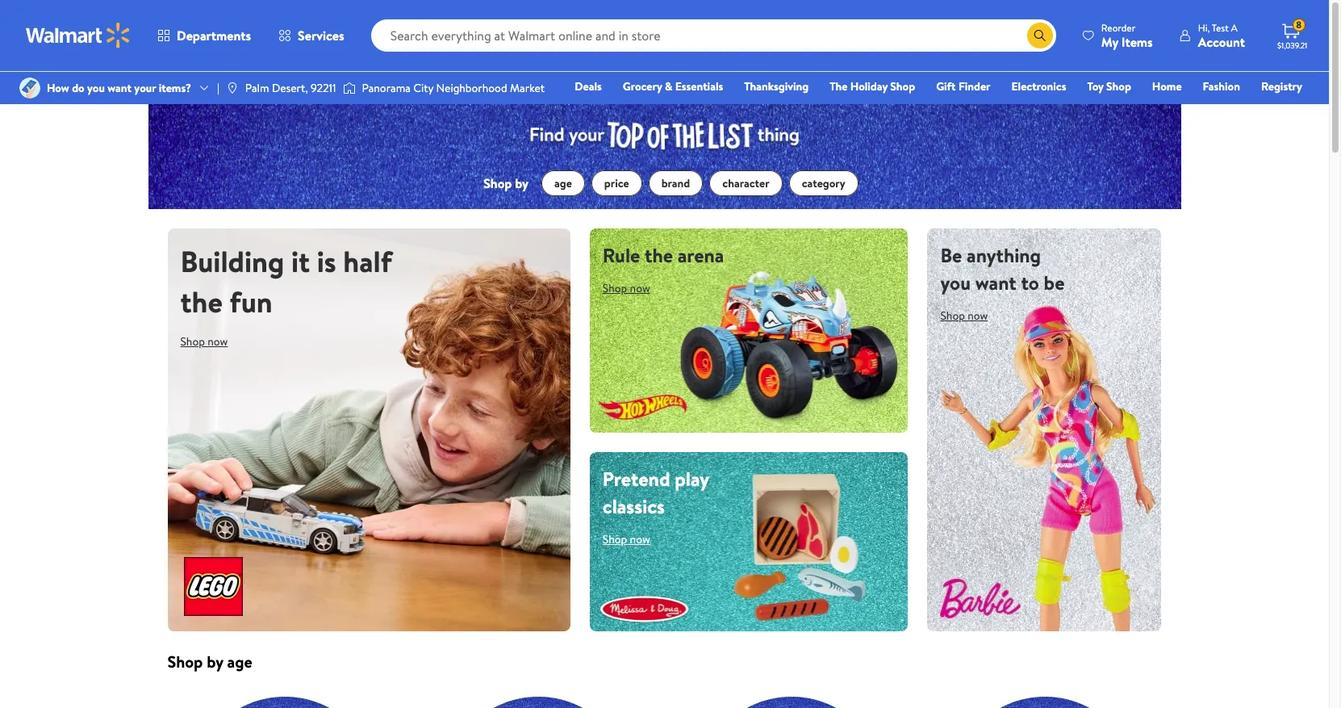 Task type: vqa. For each thing, say whether or not it's contained in the screenshot.
Grocery
yes



Task type: locate. For each thing, give the bounding box(es) containing it.
you inside be anything you want to be
[[941, 269, 971, 297]]

the holiday shop
[[830, 78, 916, 94]]

one debit link
[[1172, 100, 1241, 118]]

departments
[[177, 27, 251, 44]]

age
[[555, 175, 572, 192], [227, 651, 252, 673]]

&
[[665, 78, 673, 94]]

want left "to"
[[976, 269, 1017, 297]]

character
[[723, 175, 770, 192]]

category shop by age - 5 to 7 years image
[[421, 674, 655, 708]]

play
[[675, 465, 709, 493]]

1 vertical spatial the
[[180, 282, 223, 322]]

gift finder
[[937, 78, 991, 94]]

1 horizontal spatial the
[[645, 242, 673, 269]]

1 vertical spatial age
[[227, 651, 252, 673]]

rule the arena
[[603, 242, 725, 269]]

 image
[[19, 78, 40, 99], [343, 80, 356, 96], [226, 82, 239, 94]]

palm
[[245, 80, 269, 96]]

brand
[[662, 175, 691, 192]]

shop now link for building it is half the fun
[[180, 329, 241, 355]]

1 horizontal spatial age
[[555, 175, 572, 192]]

0 vertical spatial you
[[87, 80, 105, 96]]

you right do
[[87, 80, 105, 96]]

grocery & essentials link
[[616, 78, 731, 95]]

0 horizontal spatial  image
[[19, 78, 40, 99]]

now for pretend play classics
[[630, 532, 651, 548]]

8
[[1297, 18, 1302, 32]]

0 vertical spatial by
[[515, 175, 529, 192]]

test
[[1213, 21, 1230, 34]]

 image right 92211
[[343, 80, 356, 96]]

shop now link down be anything you want to be
[[941, 303, 1001, 329]]

now for be anything you want to be
[[968, 308, 989, 324]]

be
[[941, 242, 963, 269]]

now for rule the arena
[[630, 280, 651, 297]]

reorder my items
[[1102, 21, 1154, 50]]

1 horizontal spatial  image
[[226, 82, 239, 94]]

1 horizontal spatial want
[[976, 269, 1017, 297]]

shop now link
[[603, 276, 663, 301], [941, 303, 1001, 329], [180, 329, 241, 355], [603, 527, 663, 553]]

 image left how
[[19, 78, 40, 99]]

Search search field
[[371, 19, 1057, 52]]

0 horizontal spatial you
[[87, 80, 105, 96]]

1 horizontal spatial by
[[515, 175, 529, 192]]

be anything you want to be
[[941, 242, 1065, 297]]

services button
[[265, 16, 358, 55]]

0 vertical spatial the
[[645, 242, 673, 269]]

fashion
[[1204, 78, 1241, 94]]

2 horizontal spatial  image
[[343, 80, 356, 96]]

deals
[[575, 78, 602, 94]]

it
[[291, 242, 310, 282]]

want left your
[[108, 80, 132, 96]]

by left the age button
[[515, 175, 529, 192]]

shop now for rule the arena
[[603, 280, 651, 297]]

the inside building it is half the fun
[[180, 282, 223, 322]]

want for to
[[976, 269, 1017, 297]]

0 vertical spatial want
[[108, 80, 132, 96]]

age left price at the left of the page
[[555, 175, 572, 192]]

you for anything
[[941, 269, 971, 297]]

shop now for building it is half the fun
[[180, 334, 228, 350]]

panorama city neighborhood market
[[362, 80, 545, 96]]

finder
[[959, 78, 991, 94]]

category shop by age - 12 plus years image
[[928, 674, 1162, 708]]

category shop by age - 4 years and under image
[[168, 674, 402, 708]]

1 vertical spatial you
[[941, 269, 971, 297]]

 image right | on the top left of the page
[[226, 82, 239, 94]]

shop
[[891, 78, 916, 94], [1107, 78, 1132, 94], [484, 175, 512, 192], [603, 280, 628, 297], [941, 308, 966, 324], [180, 334, 205, 350], [603, 532, 628, 548], [168, 651, 203, 673]]

price
[[605, 175, 630, 192]]

the
[[645, 242, 673, 269], [180, 282, 223, 322]]

want for your
[[108, 80, 132, 96]]

0 horizontal spatial want
[[108, 80, 132, 96]]

city
[[414, 80, 434, 96]]

want inside be anything you want to be
[[976, 269, 1017, 297]]

services
[[298, 27, 344, 44]]

reorder
[[1102, 21, 1136, 34]]

brand button
[[649, 171, 703, 196]]

shop now
[[603, 280, 651, 297], [941, 308, 989, 324], [180, 334, 228, 350], [603, 532, 651, 548]]

items?
[[159, 80, 191, 96]]

departments button
[[144, 16, 265, 55]]

1 vertical spatial want
[[976, 269, 1017, 297]]

toy shop
[[1088, 78, 1132, 94]]

half
[[343, 242, 392, 282]]

is
[[317, 242, 336, 282]]

grocery
[[623, 78, 663, 94]]

92211
[[311, 80, 336, 96]]

1 vertical spatial by
[[207, 651, 223, 673]]

gift finder link
[[929, 78, 998, 95]]

essentials
[[676, 78, 724, 94]]

by up the category shop by age - 4 years and under image
[[207, 651, 223, 673]]

market
[[510, 80, 545, 96]]

shop now link down "classics"
[[603, 527, 663, 553]]

registry one debit
[[1179, 78, 1303, 117]]

by
[[515, 175, 529, 192], [207, 651, 223, 673]]

age up the category shop by age - 4 years and under image
[[227, 651, 252, 673]]

shop lego image
[[168, 229, 570, 632]]

rule
[[603, 242, 641, 269]]

the left fun
[[180, 282, 223, 322]]

0 horizontal spatial by
[[207, 651, 223, 673]]

0 horizontal spatial the
[[180, 282, 223, 322]]

building it is half the fun
[[180, 242, 392, 322]]

shop now link down rule
[[603, 276, 663, 301]]

palm desert, 92211
[[245, 80, 336, 96]]

1 horizontal spatial you
[[941, 269, 971, 297]]

you left "to"
[[941, 269, 971, 297]]

hi,
[[1199, 21, 1211, 34]]

shop now link down fun
[[180, 329, 241, 355]]

the right rule
[[645, 242, 673, 269]]

shop by age
[[168, 651, 252, 673]]

category shop by age - 8 to 11 years image
[[675, 674, 909, 708]]

walmart image
[[26, 23, 131, 48]]

0 vertical spatial age
[[555, 175, 572, 192]]

8 $1,039.21
[[1278, 18, 1308, 51]]

home
[[1153, 78, 1183, 94]]

neighborhood
[[436, 80, 508, 96]]

you
[[87, 80, 105, 96], [941, 269, 971, 297]]

anything
[[967, 242, 1042, 269]]

debit
[[1206, 101, 1234, 117]]

want
[[108, 80, 132, 96], [976, 269, 1017, 297]]

shop now link for pretend play classics
[[603, 527, 663, 553]]

now
[[630, 280, 651, 297], [968, 308, 989, 324], [208, 334, 228, 350], [630, 532, 651, 548]]

deals link
[[568, 78, 609, 95]]



Task type: describe. For each thing, give the bounding box(es) containing it.
one
[[1179, 101, 1204, 117]]

electronics
[[1012, 78, 1067, 94]]

you for do
[[87, 80, 105, 96]]

building
[[180, 242, 284, 282]]

category
[[802, 175, 846, 192]]

shop by
[[484, 175, 529, 192]]

items
[[1122, 33, 1154, 50]]

shop now link for rule the arena
[[603, 276, 663, 301]]

shop barbie image
[[928, 229, 1162, 632]]

my
[[1102, 33, 1119, 50]]

shop now for be anything you want to be
[[941, 308, 989, 324]]

age button
[[542, 171, 585, 196]]

account
[[1199, 33, 1246, 50]]

to
[[1022, 269, 1040, 297]]

now for building it is half the fun
[[208, 334, 228, 350]]

shop hot wheels image
[[590, 229, 909, 433]]

thanksgiving
[[745, 78, 809, 94]]

do
[[72, 80, 85, 96]]

your
[[134, 80, 156, 96]]

shop melissa and doug image
[[590, 453, 909, 632]]

 image for how
[[19, 78, 40, 99]]

the
[[830, 78, 848, 94]]

registry link
[[1255, 78, 1310, 95]]

search icon image
[[1034, 29, 1047, 42]]

registry
[[1262, 78, 1303, 94]]

shop now link for be anything you want to be
[[941, 303, 1001, 329]]

 image for palm
[[226, 82, 239, 94]]

 image for panorama
[[343, 80, 356, 96]]

gift
[[937, 78, 956, 94]]

desert,
[[272, 80, 308, 96]]

fun
[[230, 282, 273, 322]]

Walmart Site-Wide search field
[[371, 19, 1057, 52]]

arena
[[678, 242, 725, 269]]

holiday
[[851, 78, 888, 94]]

a
[[1232, 21, 1238, 34]]

|
[[217, 80, 219, 96]]

pretend
[[603, 465, 671, 493]]

the holiday shop link
[[823, 78, 923, 95]]

walmart+
[[1255, 101, 1303, 117]]

toy
[[1088, 78, 1104, 94]]

electronics link
[[1005, 78, 1074, 95]]

home link
[[1146, 78, 1190, 95]]

fashion link
[[1196, 78, 1248, 95]]

hi, test a account
[[1199, 21, 1246, 50]]

classics
[[603, 493, 665, 520]]

grocery & essentials
[[623, 78, 724, 94]]

character button
[[710, 171, 783, 196]]

how do you want your items?
[[47, 80, 191, 96]]

toy shop link
[[1081, 78, 1139, 95]]

age inside button
[[555, 175, 572, 192]]

price button
[[592, 171, 642, 196]]

category button
[[789, 171, 859, 196]]

pretend play classics
[[603, 465, 709, 520]]

shop now for pretend play classics
[[603, 532, 651, 548]]

be
[[1044, 269, 1065, 297]]

0 horizontal spatial age
[[227, 651, 252, 673]]

find your top of the list thing image
[[510, 104, 820, 158]]

how
[[47, 80, 69, 96]]

by for shop by
[[515, 175, 529, 192]]

thanksgiving link
[[737, 78, 816, 95]]

$1,039.21
[[1278, 40, 1308, 51]]

by for shop by age
[[207, 651, 223, 673]]

panorama
[[362, 80, 411, 96]]

walmart+ link
[[1248, 100, 1310, 118]]



